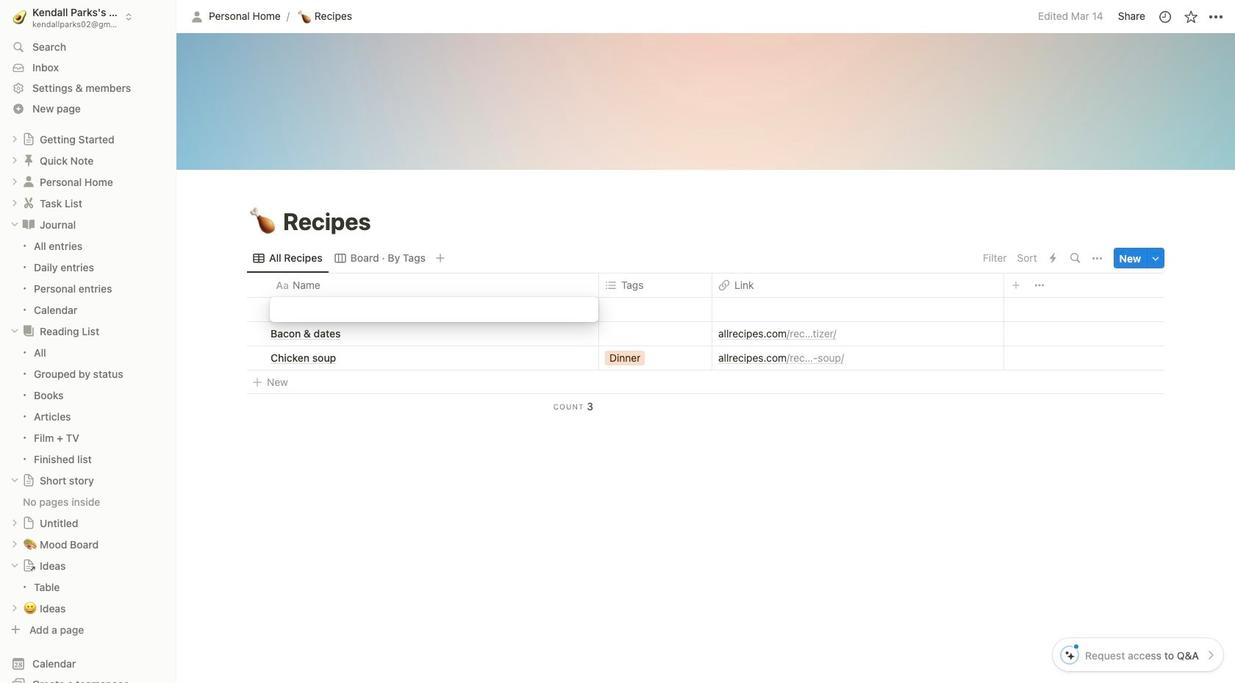 Task type: vqa. For each thing, say whether or not it's contained in the screenshot.
first group from the top
yes



Task type: locate. For each thing, give the bounding box(es) containing it.
1 vertical spatial group
[[0, 342, 177, 470]]

1 horizontal spatial 🍗 image
[[298, 8, 311, 25]]

change page icon image
[[21, 217, 36, 232], [21, 324, 36, 339], [22, 474, 35, 487], [22, 559, 35, 572]]

tab
[[247, 248, 329, 269], [329, 248, 432, 269]]

0 vertical spatial group
[[0, 235, 177, 321]]

group
[[0, 235, 177, 321], [0, 342, 177, 470]]

1 vertical spatial 🍗 image
[[249, 204, 276, 239]]

tab list
[[247, 244, 979, 273]]

🍗 image
[[298, 8, 311, 25], [249, 204, 276, 239]]

favorite image
[[1184, 9, 1199, 24]]

0 horizontal spatial 🍗 image
[[249, 204, 276, 239]]



Task type: describe. For each thing, give the bounding box(es) containing it.
0 vertical spatial 🍗 image
[[298, 8, 311, 25]]

create and view automations image
[[1051, 253, 1057, 263]]

1 tab from the left
[[247, 248, 329, 269]]

1 group from the top
[[0, 235, 177, 321]]

2 tab from the left
[[329, 248, 432, 269]]

🥑 image
[[13, 8, 27, 26]]

2 group from the top
[[0, 342, 177, 470]]

updates image
[[1158, 9, 1173, 24]]



